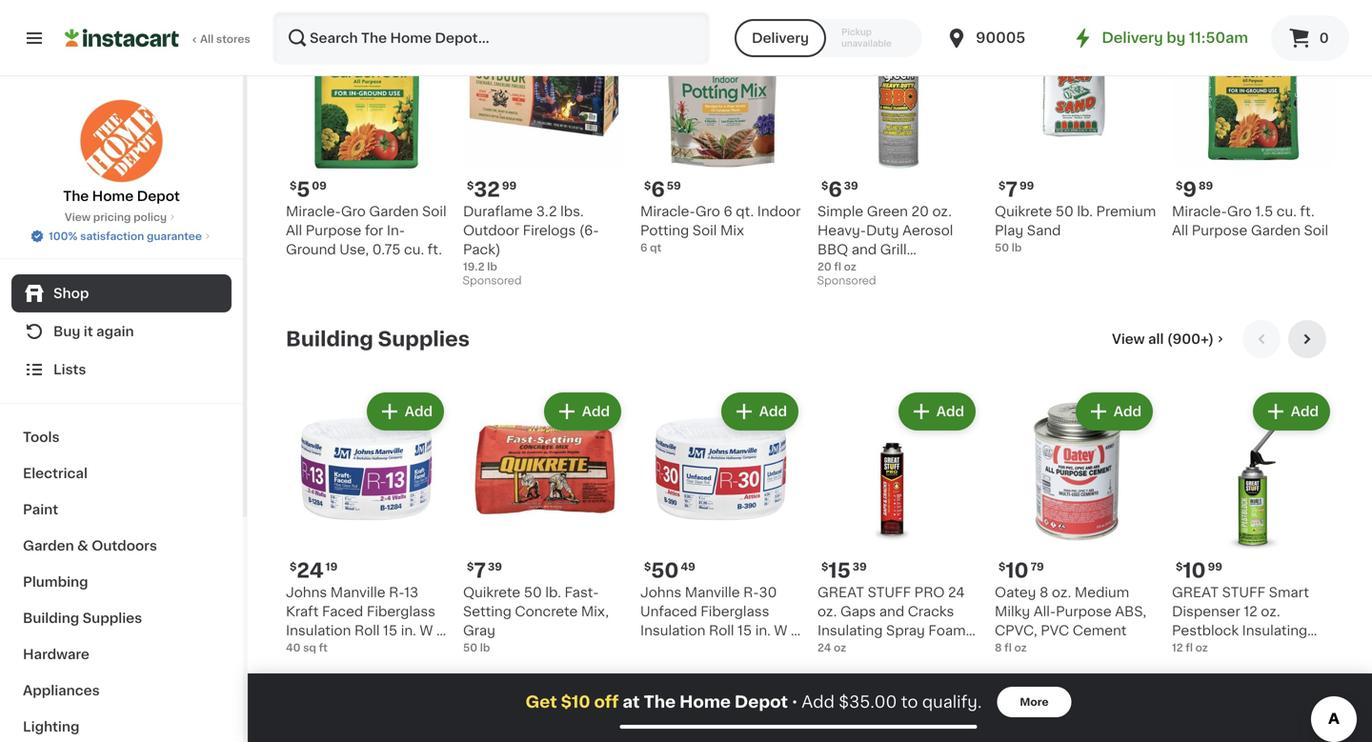 Task type: describe. For each thing, give the bounding box(es) containing it.
appliances link
[[11, 673, 232, 709]]

view for view all (900+)
[[1112, 332, 1145, 346]]

x inside johns manville r-13 kraft faced fiberglass insulation roll 15 in. w x 32 ft. l
[[436, 624, 444, 637]]

gro for 5
[[341, 205, 366, 218]]

$ for $ 5 09
[[290, 180, 297, 191]]

50 down play on the right of the page
[[995, 242, 1009, 253]]

5
[[297, 179, 310, 199]]

sealant inside great stuff pro 24 oz. gaps and cracks insulating spray foam sealant
[[818, 643, 868, 656]]

oz down pestblock
[[1196, 643, 1208, 653]]

6 left qt.
[[724, 205, 733, 218]]

2 vertical spatial 24
[[818, 643, 831, 653]]

product group containing 9
[[1172, 7, 1334, 240]]

more button
[[997, 687, 1072, 718]]

fl inside oatey 8 oz. medium milky all-purpose abs, cpvc, pvc cement 8 fl oz
[[1005, 643, 1012, 653]]

add for $ 10 99
[[1291, 405, 1319, 418]]

99 for 10
[[1208, 562, 1223, 572]]

buy it again link
[[11, 313, 232, 351]]

24 inside great stuff pro 24 oz. gaps and cracks insulating spray foam sealant
[[948, 586, 965, 599]]

the inside treatment tracker modal dialog
[[644, 694, 676, 710]]

instacart logo image
[[65, 27, 179, 50]]

oz. inside oatey 8 oz. medium milky all-purpose abs, cpvc, pvc cement 8 fl oz
[[1052, 586, 1071, 599]]

20 inside simple green 20 oz. heavy-duty aerosol bbq and grill degreaser
[[912, 205, 929, 218]]

plumbing link
[[11, 564, 232, 600]]

treatment tracker modal dialog
[[248, 674, 1372, 742]]

30
[[759, 586, 777, 599]]

lb. for premium
[[1077, 205, 1093, 218]]

garden inside miracle-gro 1.5 cu. ft. all purpose garden soil
[[1251, 224, 1301, 237]]

39 for 7
[[488, 562, 502, 572]]

gray
[[463, 624, 495, 637]]

service type group
[[735, 19, 923, 57]]

delivery button
[[735, 19, 826, 57]]

$ for $ 15 39
[[821, 562, 828, 572]]

duraflame 3.2 lbs. outdoor firelogs (6- pack) 19.2 lb
[[463, 205, 599, 272]]

cpvc,
[[995, 624, 1037, 637]]

great for 10
[[1172, 586, 1219, 599]]

$ 10 99
[[1176, 561, 1223, 581]]

09
[[312, 180, 327, 191]]

view for view pricing policy
[[65, 212, 91, 223]]

insulation inside johns manville r-13 kraft faced fiberglass insulation roll 15 in. w x 32 ft. l
[[286, 624, 351, 637]]

99 for 32
[[502, 180, 517, 191]]

grill
[[880, 243, 907, 256]]

1 vertical spatial building supplies link
[[11, 600, 232, 637]]

all
[[1148, 332, 1164, 346]]

fiberglass inside johns manville r-30 unfaced fiberglass insulation roll 15 in. w x 25 ft. l
[[701, 605, 769, 618]]

oz. inside simple green 20 oz. heavy-duty aerosol bbq and grill degreaser
[[932, 205, 952, 218]]

oz inside oatey 8 oz. medium milky all-purpose abs, cpvc, pvc cement 8 fl oz
[[1014, 643, 1027, 653]]

depot inside the home depot link
[[137, 190, 180, 203]]

use,
[[340, 243, 369, 256]]

dispenser
[[1172, 605, 1241, 618]]

get
[[526, 694, 557, 710]]

foam inside great stuff smart dispenser 12 oz. pestblock insulating spray foam sealant
[[1214, 643, 1252, 656]]

25
[[640, 643, 657, 656]]

great stuff pro 24 oz. gaps and cracks insulating spray foam sealant
[[818, 586, 966, 656]]

foam inside great stuff pro 24 oz. gaps and cracks insulating spray foam sealant
[[929, 624, 966, 637]]

ft
[[319, 643, 328, 653]]

$ for $ 6 39
[[821, 180, 828, 191]]

quikrete 50 lb. premium play sand 50 lb
[[995, 205, 1156, 253]]

0 horizontal spatial all
[[200, 34, 214, 44]]

kraft
[[286, 605, 319, 618]]

ground
[[286, 243, 336, 256]]

electrical link
[[11, 456, 232, 492]]

manville for 50
[[685, 586, 740, 599]]

$ 7 99
[[999, 179, 1034, 199]]

15 inside johns manville r-13 kraft faced fiberglass insulation roll 15 in. w x 32 ft. l
[[383, 624, 398, 637]]

59
[[667, 180, 681, 191]]

garden & outdoors link
[[11, 528, 232, 564]]

89
[[1199, 180, 1213, 191]]

delivery for delivery
[[752, 31, 809, 45]]

add inside treatment tracker modal dialog
[[802, 694, 835, 710]]

$ for $ 50 49
[[644, 562, 651, 572]]

view all (900+)
[[1112, 332, 1214, 346]]

$ 9 89
[[1176, 179, 1213, 199]]

buy it again
[[53, 325, 134, 338]]

miracle-gro 1.5 cu. ft. all purpose garden soil
[[1172, 205, 1329, 237]]

12 inside great stuff smart dispenser 12 oz. pestblock insulating spray foam sealant
[[1244, 605, 1258, 618]]

in-
[[387, 224, 405, 237]]

plumbing
[[23, 576, 88, 589]]

degreaser
[[818, 262, 888, 275]]

qt
[[650, 242, 662, 253]]

all inside miracle-gro 1.5 cu. ft. all purpose garden soil
[[1172, 224, 1189, 237]]

add button for $ 15 39
[[900, 394, 974, 429]]

supplies inside "item carousel" "region"
[[378, 329, 470, 349]]

50 for quikrete 50 lb. premium play sand
[[1056, 205, 1074, 218]]

oatey
[[995, 586, 1036, 599]]

x inside johns manville r-30 unfaced fiberglass insulation roll 15 in. w x 25 ft. l
[[791, 624, 799, 637]]

0 vertical spatial 32
[[474, 179, 500, 199]]

$ 32 99
[[467, 179, 517, 199]]

it
[[84, 325, 93, 338]]

r- for 24
[[389, 586, 404, 599]]

add for $ 7 39
[[582, 405, 610, 418]]

shop link
[[11, 274, 232, 313]]

paint
[[23, 503, 58, 517]]

home inside treatment tracker modal dialog
[[680, 694, 731, 710]]

49
[[681, 562, 695, 572]]

item carousel region
[[286, 320, 1334, 686]]

2 vertical spatial garden
[[23, 539, 74, 553]]

$ for $ 10 79
[[999, 562, 1006, 572]]

add button for $ 6 59
[[723, 13, 797, 47]]

w inside johns manville r-30 unfaced fiberglass insulation roll 15 in. w x 25 ft. l
[[774, 624, 788, 637]]

oz. inside great stuff pro 24 oz. gaps and cracks insulating spray foam sealant
[[818, 605, 837, 618]]

lb inside quikrete 50 lb. premium play sand 50 lb
[[1012, 242, 1022, 253]]

mix
[[720, 224, 744, 237]]

oz down bbq
[[844, 261, 857, 272]]

w inside johns manville r-13 kraft faced fiberglass insulation roll 15 in. w x 32 ft. l
[[420, 624, 433, 637]]

cu. inside miracle-gro 1.5 cu. ft. all purpose garden soil
[[1277, 205, 1297, 218]]

insulation inside johns manville r-30 unfaced fiberglass insulation roll 15 in. w x 25 ft. l
[[640, 624, 706, 637]]

and inside great stuff pro 24 oz. gaps and cracks insulating spray foam sealant
[[879, 605, 905, 618]]

get $10 off at the home depot • add $35.00 to qualify.
[[526, 694, 982, 710]]

paint link
[[11, 492, 232, 528]]

add button for $ 7 99
[[1078, 13, 1151, 47]]

miracle- for 9
[[1172, 205, 1227, 218]]

79
[[1031, 562, 1044, 572]]

$ 24 19
[[290, 561, 338, 581]]

hardware
[[23, 648, 89, 661]]

$ 5 09
[[290, 179, 327, 199]]

johns manville r-13 kraft faced fiberglass insulation roll 15 in. w x 32 ft. l
[[286, 586, 444, 656]]

to inside treatment tracker modal dialog
[[901, 694, 918, 710]]

3.2
[[536, 205, 557, 218]]

great stuff smart dispenser 12 oz. pestblock insulating spray foam sealant
[[1172, 586, 1309, 656]]

$ for $ 24 19
[[290, 562, 297, 572]]

cement
[[1073, 624, 1127, 637]]

$ 7 39
[[467, 561, 502, 581]]

johns for 24
[[286, 586, 327, 599]]

pricing
[[93, 212, 131, 223]]

1 vertical spatial 20
[[818, 261, 832, 272]]

$ 6 39
[[821, 179, 858, 199]]

40
[[286, 643, 301, 653]]

sponsored badge image for 6
[[818, 276, 875, 287]]

$ 10 79
[[999, 561, 1044, 581]]

20 fl oz
[[818, 261, 857, 272]]

6 up simple
[[828, 179, 842, 199]]

lb inside duraflame 3.2 lbs. outdoor firelogs (6- pack) 19.2 lb
[[487, 261, 497, 272]]

setting
[[463, 605, 512, 618]]

sealant inside great stuff smart dispenser 12 oz. pestblock insulating spray foam sealant
[[1255, 643, 1305, 656]]

outdoor
[[463, 224, 519, 237]]

shop
[[53, 287, 89, 300]]

39 for 6
[[844, 180, 858, 191]]

$ for $ 7 39
[[467, 562, 474, 572]]

add to cart
[[1238, 24, 1315, 37]]

0 vertical spatial home
[[92, 190, 134, 203]]

Search field
[[274, 13, 708, 63]]

0 vertical spatial 8
[[1040, 586, 1049, 599]]

stores
[[216, 34, 250, 44]]

99 for 7
[[1020, 180, 1034, 191]]

7 for quikrete 50 lb. premium play sand
[[1006, 179, 1018, 199]]

50 for 50
[[651, 561, 679, 581]]

indoor
[[757, 205, 801, 218]]

0 button
[[1271, 15, 1349, 61]]

delivery by 11:50am link
[[1071, 27, 1248, 50]]

quikrete for play
[[995, 205, 1052, 218]]

0 horizontal spatial 12
[[1172, 643, 1183, 653]]

$ 6 59
[[644, 179, 681, 199]]

again
[[96, 325, 134, 338]]

soil inside miracle-gro 1.5 cu. ft. all purpose garden soil
[[1304, 224, 1329, 237]]

satisfaction
[[80, 231, 144, 242]]

bbq
[[818, 243, 848, 256]]

lb. for fast-
[[545, 586, 561, 599]]

medium
[[1075, 586, 1129, 599]]

view pricing policy
[[65, 212, 167, 223]]

lb inside quikrete 50 lb. fast- setting concrete mix, gray 50 lb
[[480, 643, 490, 653]]

add to cart button
[[1198, 13, 1328, 47]]

oz. inside great stuff smart dispenser 12 oz. pestblock insulating spray foam sealant
[[1261, 605, 1281, 618]]

24 oz
[[818, 643, 846, 653]]

1.5
[[1255, 205, 1273, 218]]

concrete
[[515, 605, 578, 618]]

pestblock
[[1172, 624, 1239, 637]]

15 inside johns manville r-30 unfaced fiberglass insulation roll 15 in. w x 25 ft. l
[[738, 624, 752, 637]]

firelogs
[[523, 224, 576, 237]]



Task type: vqa. For each thing, say whether or not it's contained in the screenshot.


Task type: locate. For each thing, give the bounding box(es) containing it.
foam down pestblock
[[1214, 643, 1252, 656]]

gro
[[341, 205, 366, 218], [696, 205, 720, 218], [1227, 205, 1252, 218]]

unfaced
[[640, 605, 697, 618]]

1 johns from the left
[[286, 586, 327, 599]]

sponsored badge image for 32
[[463, 276, 521, 287]]

0 horizontal spatial quikrete
[[463, 586, 521, 599]]

home up pricing
[[92, 190, 134, 203]]

smart
[[1269, 586, 1309, 599]]

1 r- from the left
[[389, 586, 404, 599]]

building supplies down 0.75
[[286, 329, 470, 349]]

39 up gaps
[[853, 562, 867, 572]]

the up 100%
[[63, 190, 89, 203]]

manville inside johns manville r-30 unfaced fiberglass insulation roll 15 in. w x 25 ft. l
[[685, 586, 740, 599]]

cu. right 1.5
[[1277, 205, 1297, 218]]

l inside johns manville r-13 kraft faced fiberglass insulation roll 15 in. w x 32 ft. l
[[324, 643, 332, 656]]

1 vertical spatial building
[[23, 612, 79, 625]]

0 horizontal spatial in.
[[401, 624, 416, 637]]

in. down 13
[[401, 624, 416, 637]]

0 horizontal spatial 24
[[297, 561, 324, 581]]

gro for 9
[[1227, 205, 1252, 218]]

0 vertical spatial 12
[[1244, 605, 1258, 618]]

product group
[[286, 7, 448, 259], [463, 7, 625, 291], [640, 7, 802, 255], [818, 7, 980, 291], [995, 7, 1157, 255], [1172, 7, 1334, 240], [286, 389, 448, 656], [463, 389, 625, 655], [640, 389, 802, 656], [818, 389, 980, 656], [995, 389, 1157, 655], [1172, 389, 1334, 656]]

all down "9"
[[1172, 224, 1189, 237]]

0 horizontal spatial insulation
[[286, 624, 351, 637]]

39 inside $ 7 39
[[488, 562, 502, 572]]

2 r- from the left
[[743, 586, 759, 599]]

2 great from the left
[[1172, 586, 1219, 599]]

0 horizontal spatial building
[[23, 612, 79, 625]]

1 horizontal spatial depot
[[735, 694, 788, 710]]

1 horizontal spatial sponsored badge image
[[818, 276, 875, 287]]

lb down gray
[[480, 643, 490, 653]]

1 vertical spatial 24
[[948, 586, 965, 599]]

1 horizontal spatial to
[[1270, 24, 1284, 37]]

roll inside johns manville r-30 unfaced fiberglass insulation roll 15 in. w x 25 ft. l
[[709, 624, 734, 637]]

100%
[[49, 231, 78, 242]]

purpose inside miracle-gro garden soil all purpose for in- ground use, 0.75 cu. ft.
[[306, 224, 361, 237]]

$ inside "$ 10 99"
[[1176, 562, 1183, 572]]

product group containing 32
[[463, 7, 625, 291]]

$ for $ 7 99
[[999, 180, 1006, 191]]

0 horizontal spatial 20
[[818, 261, 832, 272]]

johns up kraft
[[286, 586, 327, 599]]

1 horizontal spatial building supplies
[[286, 329, 470, 349]]

3 miracle- from the left
[[1172, 205, 1227, 218]]

1 horizontal spatial supplies
[[378, 329, 470, 349]]

7 for quikrete 50 lb. fast- setting concrete mix, gray
[[474, 561, 486, 581]]

the home depot link
[[63, 99, 180, 206]]

1 horizontal spatial spray
[[1172, 643, 1211, 656]]

0.75
[[372, 243, 401, 256]]

1 w from the left
[[420, 624, 433, 637]]

all inside miracle-gro garden soil all purpose for in- ground use, 0.75 cu. ft.
[[286, 224, 302, 237]]

$ left 89
[[1176, 180, 1183, 191]]

0 horizontal spatial 32
[[286, 643, 303, 656]]

stuff for 10
[[1222, 586, 1266, 599]]

7 inside "item carousel" "region"
[[474, 561, 486, 581]]

1 vertical spatial supplies
[[83, 612, 142, 625]]

l inside johns manville r-30 unfaced fiberglass insulation roll 15 in. w x 25 ft. l
[[679, 643, 687, 656]]

johns up the unfaced
[[640, 586, 682, 599]]

$ left 59
[[644, 180, 651, 191]]

insulating inside great stuff pro 24 oz. gaps and cracks insulating spray foam sealant
[[818, 624, 883, 637]]

insulating inside great stuff smart dispenser 12 oz. pestblock insulating spray foam sealant
[[1242, 624, 1308, 637]]

insulating
[[818, 624, 883, 637], [1242, 624, 1308, 637]]

1 horizontal spatial l
[[679, 643, 687, 656]]

miracle-gro garden soil all purpose for in- ground use, 0.75 cu. ft.
[[286, 205, 447, 256]]

building down ground
[[286, 329, 373, 349]]

insulation
[[286, 624, 351, 637], [640, 624, 706, 637]]

2 insulating from the left
[[1242, 624, 1308, 637]]

None search field
[[273, 11, 710, 65]]

fl down bbq
[[834, 261, 841, 272]]

20 up aerosol
[[912, 205, 929, 218]]

2 stuff from the left
[[1222, 586, 1266, 599]]

1 vertical spatial home
[[680, 694, 731, 710]]

1 horizontal spatial insulating
[[1242, 624, 1308, 637]]

the home depot logo image
[[80, 99, 163, 183]]

50 left 49 at bottom
[[651, 561, 679, 581]]

garden left &
[[23, 539, 74, 553]]

2 roll from the left
[[709, 624, 734, 637]]

quikrete up setting
[[463, 586, 521, 599]]

$ for $ 32 99
[[467, 180, 474, 191]]

green
[[867, 205, 908, 218]]

1 insulation from the left
[[286, 624, 351, 637]]

0 vertical spatial building supplies
[[286, 329, 470, 349]]

1 insulating from the left
[[818, 624, 883, 637]]

1 vertical spatial view
[[1112, 332, 1145, 346]]

r-
[[389, 586, 404, 599], [743, 586, 759, 599]]

fiberglass inside johns manville r-13 kraft faced fiberglass insulation roll 15 in. w x 32 ft. l
[[367, 605, 436, 618]]

1 stuff from the left
[[868, 586, 911, 599]]

2 vertical spatial lb
[[480, 643, 490, 653]]

lb. left premium
[[1077, 205, 1093, 218]]

32
[[474, 179, 500, 199], [286, 643, 303, 656]]

purpose inside miracle-gro 1.5 cu. ft. all purpose garden soil
[[1192, 224, 1248, 237]]

19.2
[[463, 261, 485, 272]]

1 x from the left
[[436, 624, 444, 637]]

2 gro from the left
[[696, 205, 720, 218]]

stuff inside great stuff smart dispenser 12 oz. pestblock insulating spray foam sealant
[[1222, 586, 1266, 599]]

miracle-
[[286, 205, 341, 218], [640, 205, 696, 218], [1172, 205, 1227, 218]]

building supplies link down 0.75
[[286, 328, 470, 350]]

gro inside miracle-gro 1.5 cu. ft. all purpose garden soil
[[1227, 205, 1252, 218]]

fl for 10
[[1186, 643, 1193, 653]]

add button for $ 24 19
[[369, 394, 442, 429]]

1 horizontal spatial r-
[[743, 586, 759, 599]]

foam
[[929, 624, 966, 637], [1214, 643, 1252, 656]]

w
[[420, 624, 433, 637], [774, 624, 788, 637]]

johns inside johns manville r-13 kraft faced fiberglass insulation roll 15 in. w x 32 ft. l
[[286, 586, 327, 599]]

1 great from the left
[[818, 586, 864, 599]]

oz.
[[932, 205, 952, 218], [1052, 586, 1071, 599], [818, 605, 837, 618], [1261, 605, 1281, 618]]

1 horizontal spatial cu.
[[1277, 205, 1297, 218]]

r- inside johns manville r-30 unfaced fiberglass insulation roll 15 in. w x 25 ft. l
[[743, 586, 759, 599]]

0 horizontal spatial great
[[818, 586, 864, 599]]

1 vertical spatial and
[[879, 605, 905, 618]]

lb. inside quikrete 50 lb. premium play sand 50 lb
[[1077, 205, 1093, 218]]

w down 30
[[774, 624, 788, 637]]

r- for 50
[[743, 586, 759, 599]]

product group containing 50
[[640, 389, 802, 656]]

1 horizontal spatial 20
[[912, 205, 929, 218]]

premium
[[1096, 205, 1156, 218]]

off
[[594, 694, 619, 710]]

2 l from the left
[[679, 643, 687, 656]]

2 horizontal spatial all
[[1172, 224, 1189, 237]]

99 up dispenser
[[1208, 562, 1223, 572]]

1 horizontal spatial 15
[[738, 624, 752, 637]]

2 horizontal spatial gro
[[1227, 205, 1252, 218]]

and inside simple green 20 oz. heavy-duty aerosol bbq and grill degreaser
[[852, 243, 877, 256]]

all stores
[[200, 34, 250, 44]]

add for $ 6 59
[[759, 24, 787, 37]]

quikrete for setting
[[463, 586, 521, 599]]

1 in. from the left
[[401, 624, 416, 637]]

1 vertical spatial to
[[901, 694, 918, 710]]

purpose for oatey 8 oz. medium milky all-purpose abs, cpvc, pvc cement 8 fl oz
[[1056, 605, 1112, 618]]

add button for $ 10 99
[[1255, 394, 1328, 429]]

fl down cpvc,
[[1005, 643, 1012, 653]]

8 up all-
[[1040, 586, 1049, 599]]

0 vertical spatial view
[[65, 212, 91, 223]]

in. down 30
[[755, 624, 771, 637]]

johns
[[286, 586, 327, 599], [640, 586, 682, 599]]

39
[[844, 180, 858, 191], [488, 562, 502, 572], [853, 562, 867, 572]]

all
[[200, 34, 214, 44], [286, 224, 302, 237], [1172, 224, 1189, 237]]

2 horizontal spatial 15
[[828, 561, 851, 581]]

1 horizontal spatial x
[[791, 624, 799, 637]]

$ inside $ 9 89
[[1176, 180, 1183, 191]]

$ inside $ 6 59
[[644, 180, 651, 191]]

10 up dispenser
[[1183, 561, 1206, 581]]

39 inside $ 6 39
[[844, 180, 858, 191]]

24 up treatment tracker modal dialog at the bottom
[[818, 643, 831, 653]]

1 horizontal spatial the
[[644, 694, 676, 710]]

1 vertical spatial spray
[[1172, 643, 1211, 656]]

1 vertical spatial building supplies
[[23, 612, 142, 625]]

product group containing 5
[[286, 7, 448, 259]]

garden inside miracle-gro garden soil all purpose for in- ground use, 0.75 cu. ft.
[[369, 205, 419, 218]]

all stores link
[[65, 11, 252, 65]]

add button for $ 10 79
[[1078, 394, 1151, 429]]

0 vertical spatial the
[[63, 190, 89, 203]]

add
[[405, 24, 433, 37], [759, 24, 787, 37], [937, 24, 964, 37], [1114, 24, 1142, 37], [1238, 24, 1266, 37], [405, 405, 433, 418], [582, 405, 610, 418], [759, 405, 787, 418], [937, 405, 964, 418], [1114, 405, 1142, 418], [1291, 405, 1319, 418], [802, 694, 835, 710]]

99 inside "$ 10 99"
[[1208, 562, 1223, 572]]

potting
[[640, 224, 689, 237]]

0 horizontal spatial building supplies
[[23, 612, 142, 625]]

0 horizontal spatial 8
[[995, 643, 1002, 653]]

6 left qt
[[640, 242, 648, 253]]

0 vertical spatial building supplies link
[[286, 328, 470, 350]]

10 left 79
[[1006, 561, 1029, 581]]

stuff for 15
[[868, 586, 911, 599]]

1 horizontal spatial 99
[[1020, 180, 1034, 191]]

fast-
[[565, 586, 599, 599]]

the right at
[[644, 694, 676, 710]]

0 vertical spatial depot
[[137, 190, 180, 203]]

10 for $ 10 99
[[1183, 561, 1206, 581]]

home right at
[[680, 694, 731, 710]]

$ up play on the right of the page
[[999, 180, 1006, 191]]

manville for 24
[[330, 586, 385, 599]]

all up ground
[[286, 224, 302, 237]]

add button for $ 7 39
[[546, 394, 619, 429]]

1 l from the left
[[324, 643, 332, 656]]

32 up duraflame
[[474, 179, 500, 199]]

outdoors
[[92, 539, 157, 553]]

mix,
[[581, 605, 609, 618]]

1 horizontal spatial garden
[[369, 205, 419, 218]]

gro left qt.
[[696, 205, 720, 218]]

add for $ 50 49
[[759, 405, 787, 418]]

24 right pro
[[948, 586, 965, 599]]

stuff inside great stuff pro 24 oz. gaps and cracks insulating spray foam sealant
[[868, 586, 911, 599]]

$ inside $ 7 99
[[999, 180, 1006, 191]]

1 vertical spatial lb
[[487, 261, 497, 272]]

$ up dispenser
[[1176, 562, 1183, 572]]

0 horizontal spatial to
[[901, 694, 918, 710]]

oatey 8 oz. medium milky all-purpose abs, cpvc, pvc cement 8 fl oz
[[995, 586, 1147, 653]]

$ up setting
[[467, 562, 474, 572]]

$ left 09
[[290, 180, 297, 191]]

8 down cpvc,
[[995, 643, 1002, 653]]

0 horizontal spatial depot
[[137, 190, 180, 203]]

1 horizontal spatial lb.
[[1077, 205, 1093, 218]]

$ inside $ 10 79
[[999, 562, 1006, 572]]

spray down pestblock
[[1172, 643, 1211, 656]]

miracle- inside miracle-gro 6 qt. indoor potting soil mix 6 qt
[[640, 205, 696, 218]]

lb. up concrete
[[545, 586, 561, 599]]

0 horizontal spatial x
[[436, 624, 444, 637]]

1 manville from the left
[[330, 586, 385, 599]]

garden up in-
[[369, 205, 419, 218]]

ft. inside johns manville r-30 unfaced fiberglass insulation roll 15 in. w x 25 ft. l
[[661, 643, 675, 656]]

quikrete 50 lb. fast- setting concrete mix, gray 50 lb
[[463, 586, 609, 653]]

oz. up aerosol
[[932, 205, 952, 218]]

add inside 'button'
[[1238, 24, 1266, 37]]

9
[[1183, 179, 1197, 199]]

0 horizontal spatial 10
[[1006, 561, 1029, 581]]

tools link
[[11, 419, 232, 456]]

great for 15
[[818, 586, 864, 599]]

39 for 15
[[853, 562, 867, 572]]

gro inside miracle-gro garden soil all purpose for in- ground use, 0.75 cu. ft.
[[341, 205, 366, 218]]

milky
[[995, 605, 1030, 618]]

miracle- down $ 5 09
[[286, 205, 341, 218]]

delivery inside "button"
[[752, 31, 809, 45]]

soil
[[422, 205, 447, 218], [693, 224, 717, 237], [1304, 224, 1329, 237]]

fiberglass down 30
[[701, 605, 769, 618]]

l right the 25
[[679, 643, 687, 656]]

20
[[912, 205, 929, 218], [818, 261, 832, 272]]

2 fiberglass from the left
[[701, 605, 769, 618]]

50 for quikrete 50 lb. fast- setting concrete mix, gray
[[524, 586, 542, 599]]

32 inside johns manville r-13 kraft faced fiberglass insulation roll 15 in. w x 32 ft. l
[[286, 643, 303, 656]]

6 left 59
[[651, 179, 665, 199]]

$ left "19"
[[290, 562, 297, 572]]

cu. down in-
[[404, 243, 424, 256]]

play
[[995, 224, 1024, 237]]

1 vertical spatial 12
[[1172, 643, 1183, 653]]

1 horizontal spatial roll
[[709, 624, 734, 637]]

spray inside great stuff pro 24 oz. gaps and cracks insulating spray foam sealant
[[886, 624, 925, 637]]

0 vertical spatial 7
[[1006, 179, 1018, 199]]

0 horizontal spatial manville
[[330, 586, 385, 599]]

guarantee
[[147, 231, 202, 242]]

$ inside $ 24 19
[[290, 562, 297, 572]]

tools
[[23, 431, 60, 444]]

and
[[852, 243, 877, 256], [879, 605, 905, 618]]

1 horizontal spatial all
[[286, 224, 302, 237]]

15
[[828, 561, 851, 581], [383, 624, 398, 637], [738, 624, 752, 637]]

39 up setting
[[488, 562, 502, 572]]

johns for 50
[[640, 586, 682, 599]]

supplies up hardware link
[[83, 612, 142, 625]]

0 horizontal spatial view
[[65, 212, 91, 223]]

(900+)
[[1167, 332, 1214, 346]]

24 left "19"
[[297, 561, 324, 581]]

1 horizontal spatial johns
[[640, 586, 682, 599]]

pvc
[[1041, 624, 1069, 637]]

great inside great stuff pro 24 oz. gaps and cracks insulating spray foam sealant
[[818, 586, 864, 599]]

1 horizontal spatial and
[[879, 605, 905, 618]]

0 vertical spatial building
[[286, 329, 373, 349]]

2 10 from the left
[[1183, 561, 1206, 581]]

$ left 49 at bottom
[[644, 562, 651, 572]]

0 horizontal spatial delivery
[[752, 31, 809, 45]]

50 up concrete
[[524, 586, 542, 599]]

stuff up gaps
[[868, 586, 911, 599]]

stuff
[[868, 586, 911, 599], [1222, 586, 1266, 599]]

1 horizontal spatial manville
[[685, 586, 740, 599]]

1 vertical spatial 32
[[286, 643, 303, 656]]

x up •
[[791, 624, 799, 637]]

miracle- down $ 9 89
[[1172, 205, 1227, 218]]

lb right 19.2
[[487, 261, 497, 272]]

$ inside $ 7 39
[[467, 562, 474, 572]]

1 fiberglass from the left
[[367, 605, 436, 618]]

ft. inside miracle-gro garden soil all purpose for in- ground use, 0.75 cu. ft.
[[428, 243, 442, 256]]

product group containing 24
[[286, 389, 448, 656]]

garden
[[369, 205, 419, 218], [1251, 224, 1301, 237], [23, 539, 74, 553]]

quikrete inside quikrete 50 lb. premium play sand 50 lb
[[995, 205, 1052, 218]]

1 horizontal spatial 7
[[1006, 179, 1018, 199]]

1 horizontal spatial fiberglass
[[701, 605, 769, 618]]

50 down gray
[[463, 643, 478, 653]]

w left gray
[[420, 624, 433, 637]]

great
[[818, 586, 864, 599], [1172, 586, 1219, 599]]

2 x from the left
[[791, 624, 799, 637]]

purpose inside oatey 8 oz. medium milky all-purpose abs, cpvc, pvc cement 8 fl oz
[[1056, 605, 1112, 618]]

0 horizontal spatial 7
[[474, 561, 486, 581]]

gro inside miracle-gro 6 qt. indoor potting soil mix 6 qt
[[696, 205, 720, 218]]

great inside great stuff smart dispenser 12 oz. pestblock insulating spray foam sealant
[[1172, 586, 1219, 599]]

0 horizontal spatial insulating
[[818, 624, 883, 637]]

1 horizontal spatial soil
[[693, 224, 717, 237]]

view up 100%
[[65, 212, 91, 223]]

1 horizontal spatial 24
[[818, 643, 831, 653]]

view inside view all (900+) link
[[1112, 332, 1145, 346]]

add for $ 15 39
[[937, 405, 964, 418]]

roll inside johns manville r-13 kraft faced fiberglass insulation roll 15 in. w x 32 ft. l
[[354, 624, 380, 637]]

2 sealant from the left
[[1255, 643, 1305, 656]]

lists
[[53, 363, 86, 376]]

0 vertical spatial spray
[[886, 624, 925, 637]]

faced
[[322, 605, 363, 618]]

3 gro from the left
[[1227, 205, 1252, 218]]

purpose for miracle-gro 1.5 cu. ft. all purpose garden soil
[[1192, 224, 1248, 237]]

10 for $ 10 79
[[1006, 561, 1029, 581]]

2 horizontal spatial purpose
[[1192, 224, 1248, 237]]

ft. right the 25
[[661, 643, 675, 656]]

add for $ 24 19
[[405, 405, 433, 418]]

1 horizontal spatial miracle-
[[640, 205, 696, 218]]

0 horizontal spatial 15
[[383, 624, 398, 637]]

$ for $ 10 99
[[1176, 562, 1183, 572]]

1 horizontal spatial delivery
[[1102, 31, 1163, 45]]

0
[[1320, 31, 1329, 45]]

all-
[[1034, 605, 1056, 618]]

$ up oatey
[[999, 562, 1006, 572]]

0 horizontal spatial w
[[420, 624, 433, 637]]

add button for $ 50 49
[[723, 394, 797, 429]]

to inside 'button'
[[1270, 24, 1284, 37]]

duraflame
[[463, 205, 533, 218]]

ft. left pack)
[[428, 243, 442, 256]]

fl for 6
[[834, 261, 841, 272]]

2 w from the left
[[774, 624, 788, 637]]

ft. inside miracle-gro 1.5 cu. ft. all purpose garden soil
[[1300, 205, 1315, 218]]

$ inside $ 5 09
[[290, 180, 297, 191]]

12 down pestblock
[[1172, 643, 1183, 653]]

0 horizontal spatial fiberglass
[[367, 605, 436, 618]]

fl
[[834, 261, 841, 272], [1005, 643, 1012, 653], [1186, 643, 1193, 653]]

1 vertical spatial 7
[[474, 561, 486, 581]]

purpose up cement on the bottom right of the page
[[1056, 605, 1112, 618]]

1 vertical spatial garden
[[1251, 224, 1301, 237]]

pro
[[915, 586, 945, 599]]

0 vertical spatial quikrete
[[995, 205, 1052, 218]]

cracks
[[908, 605, 954, 618]]

insulating down gaps
[[818, 624, 883, 637]]

1 sponsored badge image from the left
[[463, 276, 521, 287]]

building inside "item carousel" "region"
[[286, 329, 373, 349]]

2 sponsored badge image from the left
[[818, 276, 875, 287]]

building supplies up hardware
[[23, 612, 142, 625]]

purpose
[[306, 224, 361, 237], [1192, 224, 1248, 237], [1056, 605, 1112, 618]]

add button
[[369, 13, 442, 47], [723, 13, 797, 47], [900, 13, 974, 47], [1078, 13, 1151, 47], [369, 394, 442, 429], [546, 394, 619, 429], [723, 394, 797, 429], [900, 394, 974, 429], [1078, 394, 1151, 429], [1255, 394, 1328, 429]]

1 roll from the left
[[354, 624, 380, 637]]

view inside view pricing policy link
[[65, 212, 91, 223]]

depot inside treatment tracker modal dialog
[[735, 694, 788, 710]]

$ inside $ 15 39
[[821, 562, 828, 572]]

soil inside miracle-gro garden soil all purpose for in- ground use, 0.75 cu. ft.
[[422, 205, 447, 218]]

miracle- inside miracle-gro 1.5 cu. ft. all purpose garden soil
[[1172, 205, 1227, 218]]

product group containing 15
[[818, 389, 980, 656]]

fiberglass
[[367, 605, 436, 618], [701, 605, 769, 618]]

miracle- up the potting
[[640, 205, 696, 218]]

insulation down the unfaced
[[640, 624, 706, 637]]

1 horizontal spatial home
[[680, 694, 731, 710]]

ft. right 1.5
[[1300, 205, 1315, 218]]

$ inside $ 6 39
[[821, 180, 828, 191]]

0 horizontal spatial 99
[[502, 180, 517, 191]]

99 up the sand
[[1020, 180, 1034, 191]]

add for $ 10 79
[[1114, 405, 1142, 418]]

l right sq
[[324, 643, 332, 656]]

1 vertical spatial quikrete
[[463, 586, 521, 599]]

quikrete inside quikrete 50 lb. fast- setting concrete mix, gray 50 lb
[[463, 586, 521, 599]]

abs,
[[1115, 605, 1147, 618]]

$ inside $ 32 99
[[467, 180, 474, 191]]

2 miracle- from the left
[[640, 205, 696, 218]]

1 horizontal spatial insulation
[[640, 624, 706, 637]]

1 horizontal spatial sealant
[[1255, 643, 1305, 656]]

sealant
[[818, 643, 868, 656], [1255, 643, 1305, 656]]

garden down 1.5
[[1251, 224, 1301, 237]]

$ for $ 9 89
[[1176, 180, 1183, 191]]

12 fl oz
[[1172, 643, 1208, 653]]

0 horizontal spatial supplies
[[83, 612, 142, 625]]

99 inside $ 7 99
[[1020, 180, 1034, 191]]

99 inside $ 32 99
[[502, 180, 517, 191]]

$ 15 39
[[821, 561, 867, 581]]

11:50am
[[1189, 31, 1248, 45]]

sponsored badge image
[[463, 276, 521, 287], [818, 276, 875, 287]]

$ up duraflame
[[467, 180, 474, 191]]

1 10 from the left
[[1006, 561, 1029, 581]]

stuff up dispenser
[[1222, 586, 1266, 599]]

garden & outdoors
[[23, 539, 157, 553]]

view
[[65, 212, 91, 223], [1112, 332, 1145, 346]]

0 horizontal spatial foam
[[929, 624, 966, 637]]

1 miracle- from the left
[[286, 205, 341, 218]]

lb
[[1012, 242, 1022, 253], [487, 261, 497, 272], [480, 643, 490, 653]]

39 up simple
[[844, 180, 858, 191]]

building supplies inside "item carousel" "region"
[[286, 329, 470, 349]]

purpose up use,
[[306, 224, 361, 237]]

$ up simple
[[821, 180, 828, 191]]

13
[[404, 586, 419, 599]]

gro up 'for'
[[341, 205, 366, 218]]

sponsored badge image down degreaser at top
[[818, 276, 875, 287]]

johns manville r-30 unfaced fiberglass insulation roll 15 in. w x 25 ft. l
[[640, 586, 799, 656]]

1 gro from the left
[[341, 205, 366, 218]]

in. inside johns manville r-30 unfaced fiberglass insulation roll 15 in. w x 25 ft. l
[[755, 624, 771, 637]]

0 vertical spatial 24
[[297, 561, 324, 581]]

0 horizontal spatial sealant
[[818, 643, 868, 656]]

1 sealant from the left
[[818, 643, 868, 656]]

in. inside johns manville r-13 kraft faced fiberglass insulation roll 15 in. w x 32 ft. l
[[401, 624, 416, 637]]

$10
[[561, 694, 590, 710]]

r- inside johns manville r-13 kraft faced fiberglass insulation roll 15 in. w x 32 ft. l
[[389, 586, 404, 599]]

1 horizontal spatial w
[[774, 624, 788, 637]]

at
[[623, 694, 640, 710]]

delivery for delivery by 11:50am
[[1102, 31, 1163, 45]]

7 up setting
[[474, 561, 486, 581]]

oz down gaps
[[834, 643, 846, 653]]

add for $ 5 09
[[405, 24, 433, 37]]

$ inside the $ 50 49
[[644, 562, 651, 572]]

7
[[1006, 179, 1018, 199], [474, 561, 486, 581]]

fl down pestblock
[[1186, 643, 1193, 653]]

lighting
[[23, 720, 79, 734]]

and up degreaser at top
[[852, 243, 877, 256]]

soil inside miracle-gro 6 qt. indoor potting soil mix 6 qt
[[693, 224, 717, 237]]

qt.
[[736, 205, 754, 218]]

spray inside great stuff smart dispenser 12 oz. pestblock insulating spray foam sealant
[[1172, 643, 1211, 656]]

2 in. from the left
[[755, 624, 771, 637]]

add button for $ 5 09
[[369, 13, 442, 47]]

1 horizontal spatial building supplies link
[[286, 328, 470, 350]]

0 vertical spatial cu.
[[1277, 205, 1297, 218]]

ft. inside johns manville r-13 kraft faced fiberglass insulation roll 15 in. w x 32 ft. l
[[306, 643, 321, 656]]

99 up duraflame
[[502, 180, 517, 191]]

add for $ 7 99
[[1114, 24, 1142, 37]]

12 right dispenser
[[1244, 605, 1258, 618]]

$ for $ 6 59
[[644, 180, 651, 191]]

oz. up all-
[[1052, 586, 1071, 599]]

2 manville from the left
[[685, 586, 740, 599]]

cu. inside miracle-gro garden soil all purpose for in- ground use, 0.75 cu. ft.
[[404, 243, 424, 256]]

building supplies inside building supplies link
[[23, 612, 142, 625]]

and right gaps
[[879, 605, 905, 618]]

2 insulation from the left
[[640, 624, 706, 637]]

0 vertical spatial lb
[[1012, 242, 1022, 253]]

foam down cracks
[[929, 624, 966, 637]]

miracle- inside miracle-gro garden soil all purpose for in- ground use, 0.75 cu. ft.
[[286, 205, 341, 218]]

lb. inside quikrete 50 lb. fast- setting concrete mix, gray 50 lb
[[545, 586, 561, 599]]

depot left •
[[735, 694, 788, 710]]

lb.
[[1077, 205, 1093, 218], [545, 586, 561, 599]]

insulating down the 'smart'
[[1242, 624, 1308, 637]]

gro left 1.5
[[1227, 205, 1252, 218]]

39 inside $ 15 39
[[853, 562, 867, 572]]

2 johns from the left
[[640, 586, 682, 599]]

supplies down 19.2
[[378, 329, 470, 349]]

2 horizontal spatial fl
[[1186, 643, 1193, 653]]

50 up the sand
[[1056, 205, 1074, 218]]

heavy-
[[818, 224, 866, 237]]

the home depot
[[63, 190, 180, 203]]

johns inside johns manville r-30 unfaced fiberglass insulation roll 15 in. w x 25 ft. l
[[640, 586, 682, 599]]

miracle- for 5
[[286, 205, 341, 218]]

sealant down gaps
[[818, 643, 868, 656]]

0 horizontal spatial spray
[[886, 624, 925, 637]]

1 vertical spatial foam
[[1214, 643, 1252, 656]]



